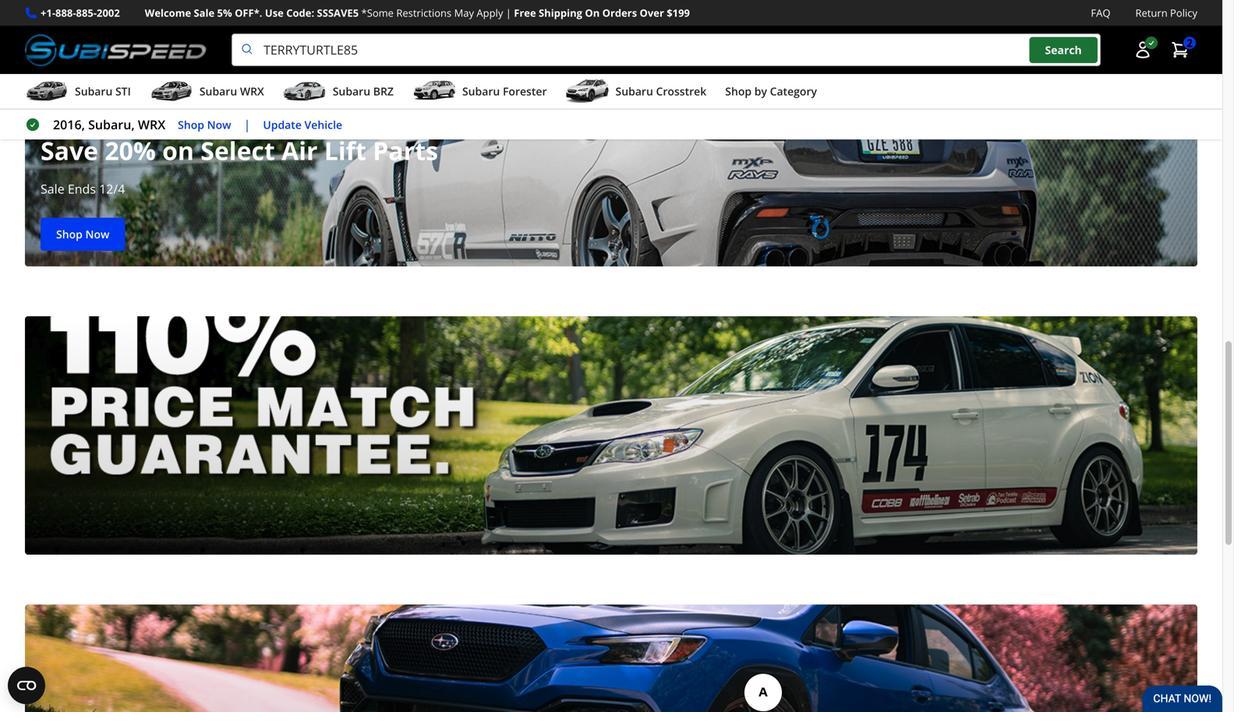 Task type: describe. For each thing, give the bounding box(es) containing it.
0 horizontal spatial shop
[[56, 227, 83, 242]]

applies
[[92, 118, 132, 132]]

code:
[[286, 6, 314, 20]]

update vehicle button
[[263, 116, 342, 134]]

brz
[[373, 84, 394, 99]]

forester
[[503, 84, 547, 99]]

subaru crosstrek
[[616, 84, 707, 99]]

a subaru crosstrek thumbnail image image
[[566, 80, 609, 103]]

subispeed logo image
[[25, 34, 207, 66]]

20%
[[105, 134, 156, 168]]

search
[[1045, 42, 1082, 57]]

sti
[[115, 84, 131, 99]]

policy
[[1171, 6, 1198, 20]]

save
[[41, 134, 98, 168]]

by
[[755, 84, 767, 99]]

shipping
[[539, 6, 582, 20]]

0 horizontal spatial now
[[85, 227, 109, 242]]

wrx inside dropdown button
[[240, 84, 264, 99]]

a subaru wrx thumbnail image image
[[150, 80, 193, 103]]

over
[[640, 6, 664, 20]]

may
[[454, 6, 474, 20]]

category
[[770, 84, 817, 99]]

crosstrek
[[656, 84, 707, 99]]

faq
[[1091, 6, 1111, 20]]

sale ends 12/4
[[41, 180, 125, 197]]

2 button
[[1163, 34, 1198, 66]]

at
[[134, 118, 146, 132]]

subaru for subaru forester
[[462, 84, 500, 99]]

1 vertical spatial shop
[[178, 117, 204, 132]]

1 vertical spatial sale
[[41, 180, 64, 197]]

0 horizontal spatial shop now link
[[41, 218, 125, 251]]

ends
[[68, 180, 96, 197]]

subaru forester
[[462, 84, 547, 99]]

a subaru sti thumbnail image image
[[25, 80, 69, 103]]

+1-888-885-2002
[[41, 6, 120, 20]]

subaru sti
[[75, 84, 131, 99]]

return policy link
[[1136, 5, 1198, 21]]

5%
[[217, 6, 232, 20]]

subaru for subaru wrx
[[200, 84, 237, 99]]

search input field
[[232, 34, 1101, 66]]

2016, subaru, wrx
[[53, 116, 165, 133]]

subaru forester button
[[412, 77, 547, 108]]

on
[[585, 6, 600, 20]]

0 horizontal spatial |
[[244, 116, 251, 133]]

885-
[[76, 6, 97, 20]]



Task type: locate. For each thing, give the bounding box(es) containing it.
subaru sti button
[[25, 77, 131, 108]]

1 subaru from the left
[[75, 84, 113, 99]]

shop left by
[[725, 84, 752, 99]]

wrx up update
[[240, 84, 264, 99]]

now up select
[[207, 117, 231, 132]]

2 subaru from the left
[[200, 84, 237, 99]]

0 horizontal spatial shop now
[[56, 227, 109, 242]]

2 vertical spatial shop
[[56, 227, 83, 242]]

wrx
[[240, 84, 264, 99], [138, 116, 165, 133]]

orders
[[602, 6, 637, 20]]

subaru wrx button
[[150, 77, 264, 108]]

3 subaru from the left
[[333, 84, 370, 99]]

1 vertical spatial |
[[244, 116, 251, 133]]

subaru left brz
[[333, 84, 370, 99]]

shop now link
[[178, 116, 231, 134], [41, 218, 125, 251]]

|
[[506, 6, 511, 20], [244, 116, 251, 133]]

0 vertical spatial |
[[506, 6, 511, 20]]

shop now link down the sale ends 12/4
[[41, 218, 125, 251]]

sale left the 5%
[[194, 6, 215, 20]]

shop inside dropdown button
[[725, 84, 752, 99]]

2
[[1187, 35, 1193, 50]]

return
[[1136, 6, 1168, 20]]

subaru for subaru crosstrek
[[616, 84, 653, 99]]

$199
[[667, 6, 690, 20]]

5 subaru from the left
[[616, 84, 653, 99]]

shop down ends
[[56, 227, 83, 242]]

+1-888-885-2002 link
[[41, 5, 120, 21]]

a subaru forester thumbnail image image
[[412, 80, 456, 103]]

1 vertical spatial shop now link
[[41, 218, 125, 251]]

+1-
[[41, 6, 55, 20]]

shop now link down subaru wrx dropdown button in the top left of the page
[[178, 116, 231, 134]]

update vehicle
[[263, 117, 342, 132]]

1 horizontal spatial shop now link
[[178, 116, 231, 134]]

2 horizontal spatial shop
[[725, 84, 752, 99]]

2016,
[[53, 116, 85, 133]]

subaru left forester
[[462, 84, 500, 99]]

vehicle
[[305, 117, 342, 132]]

subaru left sti
[[75, 84, 113, 99]]

888-
[[55, 6, 76, 20]]

apply
[[477, 6, 503, 20]]

restrictions
[[396, 6, 452, 20]]

off*.
[[235, 6, 262, 20]]

0 vertical spatial shop
[[725, 84, 752, 99]]

0 vertical spatial wrx
[[240, 84, 264, 99]]

1 vertical spatial now
[[85, 227, 109, 242]]

update
[[263, 117, 302, 132]]

subaru for subaru sti
[[75, 84, 113, 99]]

button image
[[1134, 41, 1153, 59]]

4 subaru from the left
[[462, 84, 500, 99]]

air
[[282, 134, 318, 168]]

shop
[[725, 84, 752, 99], [178, 117, 204, 132], [56, 227, 83, 242]]

subaru for subaru brz
[[333, 84, 370, 99]]

1 vertical spatial shop now
[[56, 227, 109, 242]]

1 horizontal spatial shop
[[178, 117, 204, 132]]

subaru wrx
[[200, 84, 264, 99]]

shop up on at the left top of the page
[[178, 117, 204, 132]]

| left "free"
[[506, 6, 511, 20]]

shop now down subaru wrx dropdown button in the top left of the page
[[178, 117, 231, 132]]

shop by category
[[725, 84, 817, 99]]

a subaru brz thumbnail image image
[[283, 80, 327, 103]]

sale left ends
[[41, 180, 64, 197]]

0 vertical spatial shop now link
[[178, 116, 231, 134]]

select
[[201, 134, 275, 168]]

return policy
[[1136, 6, 1198, 20]]

discount applies at checkout save 20% on select air lift parts
[[41, 118, 438, 168]]

sale
[[194, 6, 215, 20], [41, 180, 64, 197]]

shop now down the sale ends 12/4
[[56, 227, 109, 242]]

1 vertical spatial wrx
[[138, 116, 165, 133]]

2002
[[97, 6, 120, 20]]

*some
[[361, 6, 394, 20]]

subaru brz button
[[283, 77, 394, 108]]

0 horizontal spatial wrx
[[138, 116, 165, 133]]

parts
[[373, 134, 438, 168]]

open widget image
[[8, 667, 45, 705]]

0 vertical spatial now
[[207, 117, 231, 132]]

free
[[514, 6, 536, 20]]

sssave5
[[317, 6, 359, 20]]

welcome sale 5% off*. use code: sssave5 *some restrictions may apply | free shipping on orders over $199
[[145, 6, 690, 20]]

subaru right a subaru wrx thumbnail image
[[200, 84, 237, 99]]

0 horizontal spatial sale
[[41, 180, 64, 197]]

subaru crosstrek button
[[566, 77, 707, 108]]

faq link
[[1091, 5, 1111, 21]]

subaru right "a subaru crosstrek thumbnail image"
[[616, 84, 653, 99]]

1 horizontal spatial sale
[[194, 6, 215, 20]]

search button
[[1030, 37, 1098, 63]]

subaru,
[[88, 116, 135, 133]]

0 vertical spatial sale
[[194, 6, 215, 20]]

now
[[207, 117, 231, 132], [85, 227, 109, 242]]

0 vertical spatial shop now
[[178, 117, 231, 132]]

1 horizontal spatial wrx
[[240, 84, 264, 99]]

1 horizontal spatial |
[[506, 6, 511, 20]]

welcome
[[145, 6, 191, 20]]

12/4
[[99, 180, 125, 197]]

on
[[162, 134, 194, 168]]

discount
[[41, 118, 89, 132]]

subaru
[[75, 84, 113, 99], [200, 84, 237, 99], [333, 84, 370, 99], [462, 84, 500, 99], [616, 84, 653, 99]]

shop now
[[178, 117, 231, 132], [56, 227, 109, 242]]

subaru brz
[[333, 84, 394, 99]]

lift
[[324, 134, 366, 168]]

checkout
[[149, 118, 200, 132]]

shop by category button
[[725, 77, 817, 108]]

1 horizontal spatial now
[[207, 117, 231, 132]]

wrx up 20% on the left top of the page
[[138, 116, 165, 133]]

use
[[265, 6, 284, 20]]

1 horizontal spatial shop now
[[178, 117, 231, 132]]

| up select
[[244, 116, 251, 133]]

now down the sale ends 12/4
[[85, 227, 109, 242]]



Task type: vqa. For each thing, say whether or not it's contained in the screenshot.
2016 Subaru BRZ link
no



